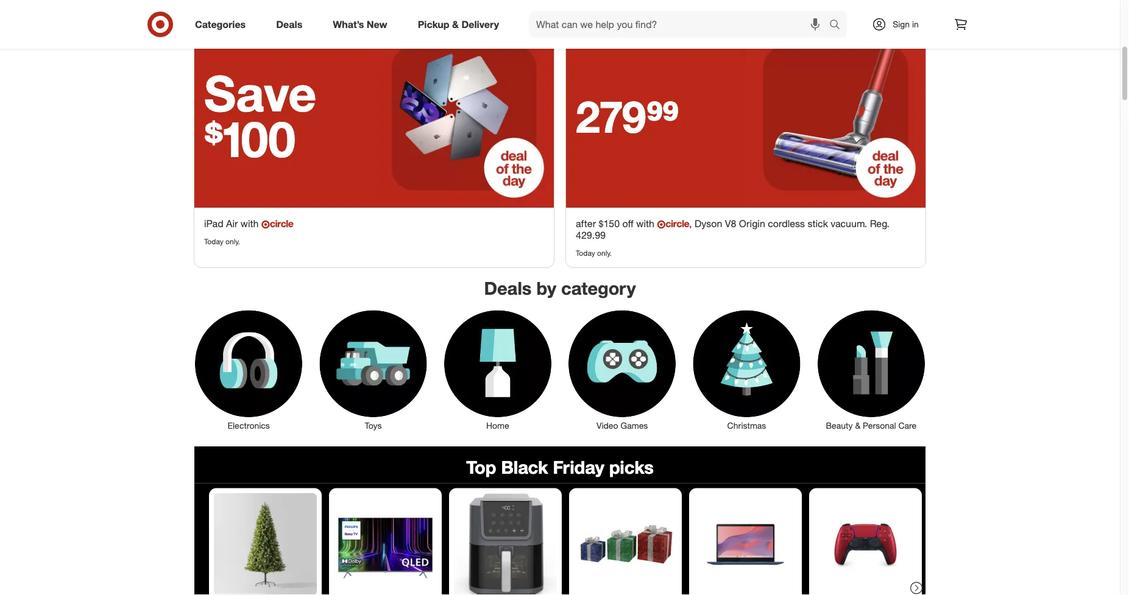 Task type: vqa. For each thing, say whether or not it's contained in the screenshot.
rightmost White
no



Task type: describe. For each thing, give the bounding box(es) containing it.
top black friday picks
[[466, 457, 654, 478]]

picks
[[609, 457, 654, 478]]

home link
[[436, 308, 560, 432]]

after
[[576, 218, 596, 230]]

target deal of the day image for $100
[[374, 28, 554, 208]]

lenovo slim 14" chromebook - mediatek processor - 4gb ram - 64gb flash storage - blue (82xj002dus) image
[[694, 493, 797, 595]]

sign
[[893, 19, 910, 30]]

what's
[[333, 18, 364, 30]]

air
[[226, 218, 238, 230]]

, dyson v8 origin cordless stick vacuum. reg. 429.99
[[576, 218, 890, 241]]

& for beauty
[[855, 421, 861, 431]]

2 with from the left
[[636, 218, 655, 230]]

pickup & delivery
[[418, 18, 499, 30]]

what's new link
[[323, 11, 403, 38]]

pickup & delivery link
[[408, 11, 514, 38]]

top
[[466, 457, 496, 478]]

v8
[[725, 218, 737, 230]]

circle for 99
[[666, 218, 689, 230]]

in
[[912, 19, 919, 30]]

deals link
[[266, 11, 318, 38]]

home
[[486, 421, 509, 431]]

429.99
[[576, 229, 606, 241]]

deals for deals by category
[[484, 277, 532, 299]]

1 with from the left
[[241, 218, 259, 230]]

sign in
[[893, 19, 919, 30]]

today for $100
[[204, 237, 224, 246]]

search
[[824, 20, 853, 31]]

sur la table kitchen essentials 5qt air fryer image
[[454, 493, 557, 595]]

delivery
[[462, 18, 499, 30]]

ipad
[[204, 218, 223, 230]]

by
[[537, 277, 556, 299]]

electronics link
[[187, 308, 311, 432]]

279
[[576, 90, 646, 143]]

philips 50" 4k qled roku smart tv - 50pul7973/f7 - special purchase image
[[334, 493, 437, 595]]

origin
[[739, 218, 765, 230]]

friday
[[553, 457, 605, 478]]

pickup
[[418, 18, 450, 30]]

,
[[689, 218, 692, 230]]

what's new
[[333, 18, 387, 30]]

black
[[501, 457, 548, 478]]

care
[[899, 421, 917, 431]]

today only. for $100
[[204, 237, 240, 246]]



Task type: locate. For each thing, give the bounding box(es) containing it.
search button
[[824, 11, 853, 40]]

0 horizontal spatial today
[[204, 237, 224, 246]]

99
[[646, 90, 679, 143]]

0 horizontal spatial today only.
[[204, 237, 240, 246]]

today only. down 429.99
[[576, 249, 612, 258]]

today
[[204, 237, 224, 246], [576, 249, 595, 258]]

save
[[204, 64, 317, 123]]

today only.
[[204, 237, 240, 246], [576, 249, 612, 258]]

stick
[[808, 218, 828, 230]]

circle
[[270, 218, 293, 230], [666, 218, 689, 230]]

today only. for 99
[[576, 249, 612, 258]]

only. for $100
[[226, 237, 240, 246]]

christmas
[[727, 421, 766, 431]]

$100
[[204, 109, 296, 168]]

1 vertical spatial &
[[855, 421, 861, 431]]

& for pickup
[[452, 18, 459, 30]]

today down 429.99
[[576, 249, 595, 258]]

video games
[[597, 421, 648, 431]]

0 horizontal spatial only.
[[226, 237, 240, 246]]

games
[[621, 421, 648, 431]]

0 vertical spatial &
[[452, 18, 459, 30]]

cordless
[[768, 218, 805, 230]]

with right air
[[241, 218, 259, 230]]

with right off
[[636, 218, 655, 230]]

0 horizontal spatial with
[[241, 218, 259, 230]]

1 circle from the left
[[270, 218, 293, 230]]

vacuum.
[[831, 218, 867, 230]]

dyson
[[695, 218, 722, 230]]

carousel region
[[194, 447, 926, 595]]

categories
[[195, 18, 246, 30]]

1 horizontal spatial deals
[[484, 277, 532, 299]]

1 vertical spatial today
[[576, 249, 595, 258]]

What can we help you find? suggestions appear below search field
[[529, 11, 833, 38]]

deals for deals
[[276, 18, 302, 30]]

only. down 429.99
[[597, 249, 612, 258]]

today for 99
[[576, 249, 595, 258]]

0 vertical spatial only.
[[226, 237, 240, 246]]

0 horizontal spatial deals
[[276, 18, 302, 30]]

1 target deal of the day image from the left
[[374, 28, 554, 208]]

target deal of the day image
[[374, 28, 554, 208], [746, 28, 926, 208]]

with
[[241, 218, 259, 230], [636, 218, 655, 230]]

7.5' pre-lit led alberta spruce artificial christmas tree warm white lights - wondershop™ image
[[214, 493, 317, 595]]

0 horizontal spatial circle
[[270, 218, 293, 230]]

christmas link
[[685, 308, 809, 432]]

categories link
[[185, 11, 261, 38]]

reg.
[[870, 218, 890, 230]]

category
[[561, 277, 636, 299]]

deals by category
[[484, 277, 636, 299]]

video
[[597, 421, 618, 431]]

target deal of the day image for 99
[[746, 28, 926, 208]]

3ct christmas incandescent gift box novelty sculpture - wondershop™ image
[[574, 493, 677, 595]]

toys
[[365, 421, 382, 431]]

circle right ipad air with
[[270, 218, 293, 230]]

only.
[[226, 237, 240, 246], [597, 249, 612, 258]]

today only. down ipad
[[204, 237, 240, 246]]

beauty & personal care link
[[809, 308, 934, 432]]

deals left by
[[484, 277, 532, 299]]

electronics
[[228, 421, 270, 431]]

&
[[452, 18, 459, 30], [855, 421, 861, 431]]

deals
[[276, 18, 302, 30], [484, 277, 532, 299]]

& right pickup
[[452, 18, 459, 30]]

after $150 off with
[[576, 218, 657, 230]]

1 horizontal spatial only.
[[597, 249, 612, 258]]

1 horizontal spatial &
[[855, 421, 861, 431]]

circle left dyson
[[666, 218, 689, 230]]

$150
[[599, 218, 620, 230]]

beauty & personal care
[[826, 421, 917, 431]]

& right beauty
[[855, 421, 861, 431]]

beauty
[[826, 421, 853, 431]]

1 horizontal spatial target deal of the day image
[[746, 28, 926, 208]]

ipad air with
[[204, 218, 261, 230]]

video games link
[[560, 308, 685, 432]]

personal
[[863, 421, 896, 431]]

1 vertical spatial today only.
[[576, 249, 612, 258]]

deals left what's
[[276, 18, 302, 30]]

1 vertical spatial deals
[[484, 277, 532, 299]]

0 vertical spatial today
[[204, 237, 224, 246]]

1 horizontal spatial today only.
[[576, 249, 612, 258]]

0 vertical spatial today only.
[[204, 237, 240, 246]]

off
[[623, 218, 634, 230]]

0 vertical spatial deals
[[276, 18, 302, 30]]

2 target deal of the day image from the left
[[746, 28, 926, 208]]

new
[[367, 18, 387, 30]]

0 horizontal spatial target deal of the day image
[[374, 28, 554, 208]]

sign in link
[[862, 11, 938, 38]]

dualsense wireless controller for playstation 5 - volcanic red image
[[814, 493, 917, 595]]

1 horizontal spatial today
[[576, 249, 595, 258]]

1 vertical spatial only.
[[597, 249, 612, 258]]

only. down ipad air with
[[226, 237, 240, 246]]

today down ipad
[[204, 237, 224, 246]]

1 horizontal spatial circle
[[666, 218, 689, 230]]

2 circle from the left
[[666, 218, 689, 230]]

only. for 99
[[597, 249, 612, 258]]

circle for $100
[[270, 218, 293, 230]]

toys link
[[311, 308, 436, 432]]

1 horizontal spatial with
[[636, 218, 655, 230]]

0 horizontal spatial &
[[452, 18, 459, 30]]

279 99
[[576, 90, 679, 143]]



